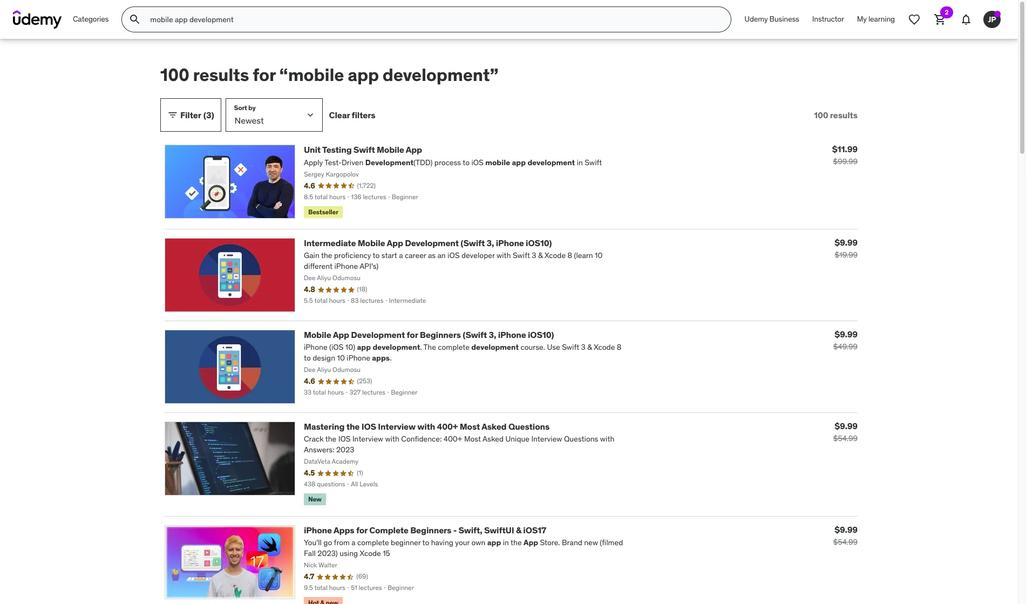 Task type: locate. For each thing, give the bounding box(es) containing it.
3 $9.99 from the top
[[835, 421, 858, 432]]

ios10)
[[526, 238, 552, 248], [528, 329, 554, 340]]

development"
[[383, 64, 499, 86]]

$9.99 for questions
[[835, 421, 858, 432]]

1 vertical spatial app
[[387, 238, 403, 248]]

for for "mobile
[[253, 64, 276, 86]]

0 vertical spatial beginners
[[420, 329, 461, 340]]

0 horizontal spatial results
[[193, 64, 249, 86]]

2 horizontal spatial app
[[406, 144, 422, 155]]

1 horizontal spatial 100
[[814, 110, 829, 120]]

0 horizontal spatial 100
[[160, 64, 189, 86]]

app
[[406, 144, 422, 155], [387, 238, 403, 248], [333, 329, 349, 340]]

results
[[193, 64, 249, 86], [831, 110, 858, 120]]

iphone
[[496, 238, 524, 248], [498, 329, 526, 340], [304, 525, 332, 536]]

1 horizontal spatial results
[[831, 110, 858, 120]]

1 $54.99 from the top
[[834, 434, 858, 443]]

1 vertical spatial 100
[[814, 110, 829, 120]]

$9.99 $54.99
[[834, 421, 858, 443], [834, 525, 858, 547]]

0 vertical spatial ios10)
[[526, 238, 552, 248]]

notifications image
[[960, 13, 973, 26]]

1 $9.99 from the top
[[835, 237, 858, 248]]

beginners
[[420, 329, 461, 340], [411, 525, 452, 536]]

iphone apps for complete beginners - swift, swiftui & ios17 link
[[304, 525, 547, 536]]

0 vertical spatial for
[[253, 64, 276, 86]]

$99.99
[[834, 157, 858, 167]]

the
[[347, 421, 360, 432]]

udemy business link
[[738, 6, 806, 32]]

0 vertical spatial 100
[[160, 64, 189, 86]]

my learning link
[[851, 6, 902, 32]]

2 link
[[928, 6, 954, 32]]

1 vertical spatial $54.99
[[834, 537, 858, 547]]

for
[[253, 64, 276, 86], [407, 329, 418, 340], [356, 525, 368, 536]]

intermediate mobile app development (swift 3, iphone ios10)
[[304, 238, 552, 248]]

0 vertical spatial mobile
[[377, 144, 404, 155]]

mobile
[[377, 144, 404, 155], [358, 238, 385, 248], [304, 329, 331, 340]]

$19.99
[[835, 250, 858, 260]]

0 vertical spatial app
[[406, 144, 422, 155]]

0 horizontal spatial for
[[253, 64, 276, 86]]

&
[[516, 525, 522, 536]]

3,
[[487, 238, 494, 248], [489, 329, 497, 340]]

0 vertical spatial 3,
[[487, 238, 494, 248]]

2 $9.99 $54.99 from the top
[[834, 525, 858, 547]]

Search for anything text field
[[148, 10, 719, 29]]

1 vertical spatial beginners
[[411, 525, 452, 536]]

1 $9.99 $54.99 from the top
[[834, 421, 858, 443]]

results up (3)
[[193, 64, 249, 86]]

$9.99
[[835, 237, 858, 248], [835, 329, 858, 340], [835, 421, 858, 432], [835, 525, 858, 535]]

filter (3)
[[180, 110, 214, 120]]

0 vertical spatial (swift
[[461, 238, 485, 248]]

interview
[[378, 421, 416, 432]]

udemy business
[[745, 14, 800, 24]]

intermediate mobile app development (swift 3, iphone ios10) link
[[304, 238, 552, 248]]

2 $54.99 from the top
[[834, 537, 858, 547]]

100
[[160, 64, 189, 86], [814, 110, 829, 120]]

-
[[453, 525, 457, 536]]

results inside 100 results status
[[831, 110, 858, 120]]

development
[[405, 238, 459, 248], [351, 329, 405, 340]]

apps
[[334, 525, 355, 536]]

100 for 100 results for "mobile app development"
[[160, 64, 189, 86]]

iphone apps for complete beginners - swift, swiftui & ios17
[[304, 525, 547, 536]]

small image
[[167, 110, 178, 121]]

1 vertical spatial development
[[351, 329, 405, 340]]

1 horizontal spatial app
[[387, 238, 403, 248]]

1 horizontal spatial for
[[356, 525, 368, 536]]

my
[[858, 14, 867, 24]]

(3)
[[204, 110, 214, 120]]

0 vertical spatial results
[[193, 64, 249, 86]]

app
[[348, 64, 379, 86]]

swiftui
[[484, 525, 514, 536]]

2 vertical spatial app
[[333, 329, 349, 340]]

1 vertical spatial results
[[831, 110, 858, 120]]

2 vertical spatial for
[[356, 525, 368, 536]]

results up $11.99 in the right top of the page
[[831, 110, 858, 120]]

100 inside 100 results status
[[814, 110, 829, 120]]

testing
[[322, 144, 352, 155]]

swift,
[[459, 525, 483, 536]]

$9.99 inside $9.99 $49.99
[[835, 329, 858, 340]]

100 results for "mobile app development"
[[160, 64, 499, 86]]

$54.99 for iphone apps for complete beginners - swift, swiftui & ios17
[[834, 537, 858, 547]]

$11.99
[[833, 144, 858, 155]]

4 $9.99 from the top
[[835, 525, 858, 535]]

$54.99 for mastering the ios interview with 400+ most asked questions
[[834, 434, 858, 443]]

filters
[[352, 110, 376, 120]]

1 vertical spatial $9.99 $54.99
[[834, 525, 858, 547]]

mastering the ios interview with 400+ most asked questions link
[[304, 421, 550, 432]]

categories
[[73, 14, 109, 24]]

0 vertical spatial $54.99
[[834, 434, 858, 443]]

1 vertical spatial for
[[407, 329, 418, 340]]

my learning
[[858, 14, 895, 24]]

beginners for complete
[[411, 525, 452, 536]]

unit testing swift mobile app link
[[304, 144, 422, 155]]

$54.99
[[834, 434, 858, 443], [834, 537, 858, 547]]

0 vertical spatial $9.99 $54.99
[[834, 421, 858, 443]]

100 results
[[814, 110, 858, 120]]

(swift
[[461, 238, 485, 248], [463, 329, 487, 340]]

wishlist image
[[908, 13, 921, 26]]

2 $9.99 from the top
[[835, 329, 858, 340]]



Task type: vqa. For each thing, say whether or not it's contained in the screenshot.
bottom Ios10)
yes



Task type: describe. For each thing, give the bounding box(es) containing it.
$9.99 $54.99 for iphone apps for complete beginners - swift, swiftui & ios17
[[834, 525, 858, 547]]

most
[[460, 421, 480, 432]]

0 vertical spatial iphone
[[496, 238, 524, 248]]

"mobile
[[280, 64, 344, 86]]

1 vertical spatial ios10)
[[528, 329, 554, 340]]

$9.99 for ios10)
[[835, 329, 858, 340]]

results for 100 results
[[831, 110, 858, 120]]

udemy
[[745, 14, 768, 24]]

mobile app development for beginners (swift 3, iphone ios10)
[[304, 329, 554, 340]]

learning
[[869, 14, 895, 24]]

mastering
[[304, 421, 345, 432]]

100 for 100 results
[[814, 110, 829, 120]]

100 results status
[[814, 110, 858, 120]]

$49.99
[[834, 342, 858, 352]]

$9.99 for &
[[835, 525, 858, 535]]

$9.99 $19.99
[[835, 237, 858, 260]]

questions
[[509, 421, 550, 432]]

for for complete
[[356, 525, 368, 536]]

with
[[418, 421, 435, 432]]

beginners for for
[[420, 329, 461, 340]]

you have alerts image
[[995, 11, 1001, 17]]

submit search image
[[129, 13, 142, 26]]

1 vertical spatial (swift
[[463, 329, 487, 340]]

jp
[[989, 14, 997, 24]]

ios
[[362, 421, 376, 432]]

1 vertical spatial mobile
[[358, 238, 385, 248]]

instructor link
[[806, 6, 851, 32]]

2 vertical spatial iphone
[[304, 525, 332, 536]]

swift
[[354, 144, 375, 155]]

1 vertical spatial iphone
[[498, 329, 526, 340]]

clear filters button
[[329, 99, 376, 132]]

categories button
[[66, 6, 115, 32]]

$11.99 $99.99
[[833, 144, 858, 167]]

unit
[[304, 144, 321, 155]]

asked
[[482, 421, 507, 432]]

1 vertical spatial 3,
[[489, 329, 497, 340]]

2 vertical spatial mobile
[[304, 329, 331, 340]]

$9.99 $49.99
[[834, 329, 858, 352]]

mobile app development for beginners (swift 3, iphone ios10) link
[[304, 329, 554, 340]]

complete
[[370, 525, 409, 536]]

2 horizontal spatial for
[[407, 329, 418, 340]]

400+
[[437, 421, 458, 432]]

0 vertical spatial development
[[405, 238, 459, 248]]

udemy image
[[13, 10, 62, 29]]

filter
[[180, 110, 201, 120]]

0 horizontal spatial app
[[333, 329, 349, 340]]

business
[[770, 14, 800, 24]]

jp link
[[980, 6, 1006, 32]]

shopping cart with 2 items image
[[934, 13, 947, 26]]

instructor
[[813, 14, 845, 24]]

unit testing swift mobile app
[[304, 144, 422, 155]]

ios17
[[524, 525, 547, 536]]

clear filters
[[329, 110, 376, 120]]

intermediate
[[304, 238, 356, 248]]

mastering the ios interview with 400+ most asked questions
[[304, 421, 550, 432]]

clear
[[329, 110, 350, 120]]

results for 100 results for "mobile app development"
[[193, 64, 249, 86]]

2
[[945, 8, 949, 16]]

$9.99 $54.99 for mastering the ios interview with 400+ most asked questions
[[834, 421, 858, 443]]



